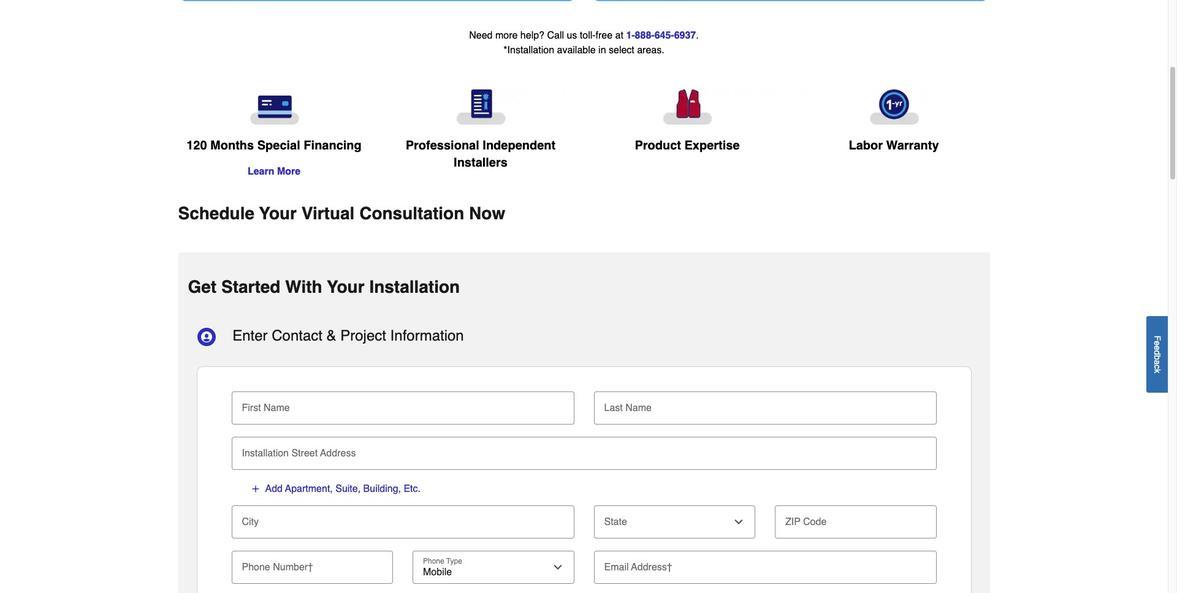 Task type: describe. For each thing, give the bounding box(es) containing it.
free
[[596, 30, 613, 41]]

k
[[1153, 369, 1163, 373]]

First Name text field
[[236, 392, 569, 419]]

plus image
[[251, 484, 260, 494]]

name for first name
[[264, 403, 290, 414]]

a dark blue background check icon. image
[[387, 90, 574, 125]]

toll-
[[580, 30, 596, 41]]

etc.
[[404, 484, 421, 495]]

get started with your installation
[[188, 277, 460, 297]]

120
[[187, 139, 207, 153]]

schedule
[[178, 204, 255, 223]]

a lowe's red vest icon. image
[[594, 90, 781, 125]]

need
[[469, 30, 493, 41]]

professional independent installers
[[406, 139, 556, 170]]

apartment,
[[285, 484, 333, 495]]

special
[[257, 139, 300, 153]]

120 months special financing
[[187, 139, 362, 153]]

schedule your virtual consultation now
[[178, 204, 505, 223]]

help?
[[521, 30, 545, 41]]

a
[[1153, 360, 1163, 365]]

Installation Street Address text field
[[236, 437, 932, 464]]

product
[[635, 139, 681, 153]]

d
[[1153, 350, 1163, 355]]

call
[[547, 30, 564, 41]]

installers
[[454, 156, 508, 170]]

street
[[292, 448, 318, 459]]

f e e d b a c k button
[[1147, 316, 1168, 393]]

f
[[1153, 336, 1163, 341]]

virtual
[[302, 204, 355, 223]]

a dark blue credit card icon. image
[[181, 90, 368, 125]]

phone
[[242, 562, 270, 573]]

in
[[599, 45, 606, 56]]

Email Address† text field
[[599, 551, 932, 578]]

more
[[277, 166, 301, 177]]

0 vertical spatial your
[[259, 204, 297, 223]]

1 e from the top
[[1153, 341, 1163, 346]]

need more help? call us toll-free at 1-888-645-6937 . *installation available in select areas.
[[469, 30, 699, 56]]

enter contact & project information
[[233, 328, 464, 345]]

last
[[604, 403, 623, 414]]

email address†
[[604, 562, 673, 573]]

first
[[242, 403, 261, 414]]

b
[[1153, 355, 1163, 360]]

labor
[[849, 139, 883, 153]]

address
[[320, 448, 356, 459]]

financing
[[304, 139, 362, 153]]

1-888-645-6937 link
[[626, 30, 696, 41]]

1-
[[626, 30, 635, 41]]

warranty
[[887, 139, 939, 153]]

address†
[[631, 562, 673, 573]]

installation street address
[[242, 448, 356, 459]]

building,
[[363, 484, 401, 495]]

last name
[[604, 403, 652, 414]]

ZIP Code text field
[[780, 506, 932, 533]]



Task type: locate. For each thing, give the bounding box(es) containing it.
get
[[188, 277, 217, 297]]

a blue 1-year labor warranty icon. image
[[801, 90, 988, 125]]

city
[[242, 517, 259, 528]]

e up d
[[1153, 341, 1163, 346]]

available
[[557, 45, 596, 56]]

learn more
[[248, 166, 301, 177]]

City text field
[[236, 506, 569, 533]]

your down learn more
[[259, 204, 297, 223]]

installation up information on the left
[[369, 277, 460, 297]]

installation
[[369, 277, 460, 297], [242, 448, 289, 459]]

consultation
[[359, 204, 464, 223]]

zip
[[786, 517, 801, 528]]

more
[[496, 30, 518, 41]]

0 horizontal spatial name
[[264, 403, 290, 414]]

Phone Number† text field
[[236, 551, 388, 578]]

1 vertical spatial installation
[[242, 448, 289, 459]]

with
[[285, 277, 322, 297]]

add apartment, suite, building, etc. button
[[250, 482, 421, 496]]

select
[[609, 45, 635, 56]]

contact
[[272, 328, 323, 345]]

1 horizontal spatial installation
[[369, 277, 460, 297]]

Last Name text field
[[599, 392, 932, 419]]

name
[[264, 403, 290, 414], [626, 403, 652, 414]]

enter
[[233, 328, 268, 345]]

.
[[696, 30, 699, 41]]

learn more link
[[248, 166, 301, 177]]

888-
[[635, 30, 655, 41]]

contact and project information image
[[197, 327, 216, 347]]

now
[[469, 204, 505, 223]]

add
[[265, 484, 283, 495]]

1 vertical spatial your
[[327, 277, 365, 297]]

phone number†
[[242, 562, 313, 573]]

e
[[1153, 341, 1163, 346], [1153, 346, 1163, 350]]

expertise
[[685, 139, 740, 153]]

f e e d b a c k
[[1153, 336, 1163, 373]]

your
[[259, 204, 297, 223], [327, 277, 365, 297]]

information
[[390, 328, 464, 345]]

first name
[[242, 403, 290, 414]]

name right last at the bottom of the page
[[626, 403, 652, 414]]

learn
[[248, 166, 274, 177]]

us
[[567, 30, 577, 41]]

at
[[616, 30, 624, 41]]

645-
[[655, 30, 674, 41]]

areas.
[[637, 45, 665, 56]]

code
[[803, 517, 827, 528]]

*installation
[[504, 45, 554, 56]]

2 e from the top
[[1153, 346, 1163, 350]]

name right the "first"
[[264, 403, 290, 414]]

started
[[221, 277, 281, 297]]

number†
[[273, 562, 313, 573]]

months
[[210, 139, 254, 153]]

0 horizontal spatial installation
[[242, 448, 289, 459]]

0 vertical spatial installation
[[369, 277, 460, 297]]

suite,
[[336, 484, 361, 495]]

installation up add
[[242, 448, 289, 459]]

your right with
[[327, 277, 365, 297]]

1 horizontal spatial your
[[327, 277, 365, 297]]

1 horizontal spatial name
[[626, 403, 652, 414]]

name for last name
[[626, 403, 652, 414]]

1 name from the left
[[264, 403, 290, 414]]

project
[[341, 328, 386, 345]]

product expertise
[[635, 139, 740, 153]]

independent
[[483, 139, 556, 153]]

professional
[[406, 139, 479, 153]]

e up b
[[1153, 346, 1163, 350]]

add apartment, suite, building, etc.
[[265, 484, 421, 495]]

labor warranty
[[849, 139, 939, 153]]

0 horizontal spatial your
[[259, 204, 297, 223]]

email
[[604, 562, 629, 573]]

zip code
[[786, 517, 827, 528]]

2 name from the left
[[626, 403, 652, 414]]

c
[[1153, 365, 1163, 369]]

6937
[[674, 30, 696, 41]]

&
[[327, 328, 336, 345]]



Task type: vqa. For each thing, say whether or not it's contained in the screenshot.
Need more help? Call us toll-free at 1-888-645-6937 . *Installation available in select areas.
yes



